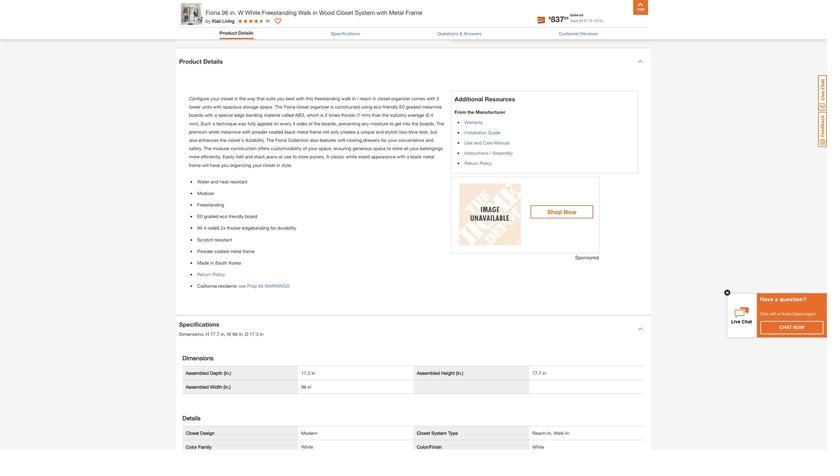 Task type: describe. For each thing, give the bounding box(es) containing it.
0 horizontal spatial white
[[245, 9, 260, 16]]

your right all
[[410, 146, 419, 151]]

with right chat
[[770, 312, 777, 317]]

living
[[222, 18, 235, 24]]

2 horizontal spatial $
[[579, 18, 581, 23]]

1 horizontal spatial frame
[[243, 249, 255, 254]]

1 horizontal spatial white
[[301, 444, 313, 450]]

durability
[[277, 225, 296, 231]]

average
[[408, 112, 424, 118]]

safety.
[[189, 146, 202, 151]]

the right than
[[382, 112, 389, 118]]

with right units
[[213, 104, 222, 110]]

0 vertical spatial freestanding
[[262, 9, 297, 16]]

tone
[[409, 129, 418, 135]]

a left special at left
[[215, 112, 217, 118]]

(in.) for assembled depth (in.)
[[224, 370, 231, 376]]

chat now
[[779, 325, 805, 330]]

the right from
[[467, 109, 474, 115]]

modern
[[301, 430, 317, 436]]

powder
[[252, 129, 268, 135]]

a down all
[[407, 154, 409, 160]]

0 vertical spatial policy
[[480, 160, 492, 166]]

which
[[307, 112, 319, 118]]

1 vertical spatial thicker
[[227, 225, 241, 231]]

that
[[257, 96, 265, 101]]

0 horizontal spatial system
[[355, 9, 375, 16]]

tower
[[189, 104, 201, 110]]

mm).
[[189, 121, 199, 126]]

chat
[[760, 312, 769, 317]]

1 vertical spatial frame
[[189, 162, 201, 168]]

2x
[[221, 225, 226, 231]]

expert.
[[804, 312, 817, 317]]

0 horizontal spatial graded
[[204, 214, 219, 219]]

times
[[329, 112, 340, 118]]

thicker inside configure your closet in the way that suits you best with this freestanding walk in / reach in closet organizer comes with 3 tower units with spacious storage space. the fiona closet organizer is constructed using eco-friendly e0 graded melamine boards with a special edge banding material called abs, which is 2 times thicker (1 mm) than the industry average (0.4 mm). such a technique was fully applied on every 4 sides of the boards, preventing any moisture to get into the boards. the premium white melamine with powder coated black metal frame not only creates a unique and stylish two-tone look, but also enhances the closet's durability. the fiona collection also features soft-closing drawers for your convenience and safety. the modular construction offers customizability of your space, ensuring generous space to store all your belongings more efficiently. easily fold and stack jeans or use to store purses. a classic white wood appearance with a black metal frame will have you organizing your closet in style.
[[341, 112, 355, 118]]

white wood closet systems fiona acf 44.5 image
[[180, 0, 210, 6]]

2 horizontal spatial details
[[238, 30, 253, 36]]

scratch
[[197, 237, 213, 243]]

2 also from the left
[[310, 137, 318, 143]]

0 vertical spatial is
[[331, 104, 334, 110]]

freestanding
[[315, 96, 340, 101]]

0 horizontal spatial details
[[182, 415, 201, 422]]

sponsored
[[575, 255, 599, 261]]

the up material
[[275, 104, 283, 110]]

0 vertical spatial melamine
[[422, 104, 442, 110]]

)
[[269, 18, 270, 23]]

1 vertical spatial policy
[[212, 272, 225, 277]]

get
[[395, 121, 402, 126]]

space,
[[319, 146, 332, 151]]

a right have
[[775, 297, 778, 303]]

0 vertical spatial you
[[277, 96, 285, 101]]

the up but
[[437, 121, 444, 126]]

edgebanding
[[242, 225, 269, 231]]

not
[[323, 129, 329, 135]]

0 horizontal spatial friendly
[[229, 214, 244, 219]]

space.
[[260, 104, 274, 110]]

reach-in, walk-in
[[532, 430, 569, 436]]

reach
[[360, 96, 371, 101]]

offers
[[258, 146, 270, 151]]

the down average
[[412, 121, 418, 126]]

( 8 )
[[266, 18, 270, 23]]

from the manufacturer
[[455, 109, 505, 115]]

print button
[[423, 27, 445, 37]]

shop now button
[[531, 205, 593, 219]]

water and heat resistant
[[197, 179, 248, 184]]

units
[[202, 104, 212, 110]]

0 vertical spatial return policy
[[465, 160, 492, 166]]

0 vertical spatial w
[[238, 9, 244, 16]]

now
[[564, 208, 577, 216]]

2 horizontal spatial frame
[[310, 129, 321, 135]]

the left way
[[239, 96, 246, 101]]

assembled for assembled width (in.)
[[186, 384, 209, 390]]

with left this at top left
[[296, 96, 305, 101]]

1 horizontal spatial white
[[346, 154, 357, 160]]

guide
[[488, 130, 500, 135]]

scratch resistant
[[197, 237, 232, 243]]

california residents see prop 65 warnings
[[197, 283, 290, 289]]

dimensions:
[[179, 332, 205, 337]]

a left home
[[778, 312, 780, 317]]

your down stylish
[[388, 137, 397, 143]]

design
[[200, 430, 215, 436]]

1 also from the left
[[189, 137, 198, 143]]

warranty link
[[465, 120, 483, 125]]

(0.4
[[426, 112, 433, 118]]

$ for 984
[[570, 13, 572, 17]]

with down units
[[205, 112, 213, 118]]

1 vertical spatial you
[[221, 162, 229, 168]]

and right fold
[[245, 154, 253, 160]]

material
[[264, 112, 280, 118]]

suits
[[266, 96, 276, 101]]

width
[[210, 384, 222, 390]]

or
[[279, 154, 283, 160]]

spacious
[[223, 104, 242, 110]]

with left 3
[[427, 96, 435, 101]]

live chat image
[[818, 75, 827, 111]]

2 vertical spatial metal
[[230, 249, 241, 254]]

0 horizontal spatial return
[[197, 272, 211, 277]]

fiona 96 in. w white freestanding walk in wood closet system with metal frame
[[206, 9, 422, 16]]

0 horizontal spatial organizer
[[310, 104, 329, 110]]

0 vertical spatial return
[[465, 160, 478, 166]]

0 horizontal spatial of
[[303, 146, 307, 151]]

questions
[[437, 31, 458, 36]]

and right "use" on the top right
[[474, 140, 482, 146]]

additional resources
[[455, 95, 515, 103]]

75
[[589, 18, 593, 23]]

with left metal
[[377, 9, 388, 16]]

generous
[[353, 146, 372, 151]]

2 vertical spatial to
[[293, 154, 297, 160]]

modular
[[213, 146, 230, 151]]

closet system type
[[417, 430, 458, 436]]

0 horizontal spatial product
[[179, 58, 202, 65]]

closet up spacious
[[221, 96, 233, 101]]

enhances
[[199, 137, 219, 143]]

soft-
[[338, 137, 347, 143]]

and left heat
[[211, 179, 218, 184]]

2 vertical spatial fiona
[[275, 137, 287, 143]]

color family
[[186, 444, 212, 450]]

collection
[[288, 137, 309, 143]]

3
[[437, 96, 439, 101]]

color/finish
[[417, 444, 442, 450]]

graded inside configure your closet in the way that suits you best with this freestanding walk in / reach in closet organizer comes with 3 tower units with spacious storage space. the fiona closet organizer is constructed using eco-friendly e0 graded melamine boards with a special edge banding material called abs, which is 2 times thicker (1 mm) than the industry average (0.4 mm). such a technique was fully applied on every 4 sides of the boards, preventing any moisture to get into the boards. the premium white melamine with powder coated black metal frame not only creates a unique and stylish two-tone look, but also enhances the closet's durability. the fiona collection also features soft-closing drawers for your convenience and safety. the modular construction offers customizability of your space, ensuring generous space to store all your belongings more efficiently. easily fold and stack jeans or use to store purses. a classic white wood appearance with a black metal frame will have you organizing your closet in style.
[[406, 104, 421, 110]]

walk
[[298, 9, 311, 16]]

8
[[267, 18, 269, 23]]

( inside $ 984 . 99 save $ 147 . 75 ( 15 %)
[[594, 18, 595, 23]]

0 vertical spatial black
[[284, 129, 296, 135]]

ensuring
[[334, 146, 351, 151]]

0 horizontal spatial freestanding
[[197, 202, 224, 208]]

2 ( from the left
[[266, 18, 267, 23]]

&
[[460, 31, 463, 36]]

chat with a home depot expert.
[[760, 312, 817, 317]]

wood
[[358, 154, 370, 160]]

have a question?
[[760, 297, 807, 303]]

installation
[[465, 130, 487, 135]]

technique
[[216, 121, 237, 126]]

and down moisture
[[376, 129, 384, 135]]

closet up the abs,
[[297, 104, 309, 110]]

every
[[280, 121, 291, 126]]

modular
[[197, 190, 214, 196]]

all
[[197, 225, 202, 231]]

1 vertical spatial 17.3
[[301, 370, 310, 376]]

315102160 of product in the product pod image
[[458, 182, 522, 247]]

any
[[362, 121, 369, 126]]

0 vertical spatial .
[[578, 13, 579, 17]]

1 horizontal spatial metal
[[297, 129, 308, 135]]

1 vertical spatial black
[[411, 154, 422, 160]]

0 horizontal spatial return policy
[[197, 272, 225, 277]]

additional
[[455, 95, 483, 103]]

in.
[[230, 9, 236, 16]]

closet up eco-
[[378, 96, 390, 101]]

0 vertical spatial organizer
[[391, 96, 410, 101]]

e0 inside configure your closet in the way that suits you best with this freestanding walk in / reach in closet organizer comes with 3 tower units with spacious storage space. the fiona closet organizer is constructed using eco-friendly e0 graded melamine boards with a special edge banding material called abs, which is 2 times thicker (1 mm) than the industry average (0.4 mm). such a technique was fully applied on every 4 sides of the boards, preventing any moisture to get into the boards. the premium white melamine with powder coated black metal frame not only creates a unique and stylish two-tone look, but also enhances the closet's durability. the fiona collection also features soft-closing drawers for your convenience and safety. the modular construction offers customizability of your space, ensuring generous space to store all your belongings more efficiently. easily fold and stack jeans or use to store purses. a classic white wood appearance with a black metal frame will have you organizing your closet in style.
[[399, 104, 405, 110]]

0 vertical spatial resistant
[[230, 179, 248, 184]]

0 vertical spatial white
[[209, 129, 220, 135]]

1 vertical spatial is
[[320, 112, 324, 118]]

storage
[[243, 104, 258, 110]]

77.7 inside specifications dimensions: h 77.7 in , w 96 in , d 17.3 in
[[210, 332, 219, 337]]

with down all
[[397, 154, 406, 160]]

h
[[206, 332, 209, 337]]

use and care manual
[[465, 140, 509, 146]]

1 vertical spatial .
[[588, 18, 589, 23]]

caret image
[[638, 59, 643, 64]]

0 vertical spatial product details
[[220, 30, 253, 36]]

1 vertical spatial coated
[[215, 249, 229, 254]]

the up offers
[[266, 137, 274, 143]]

the down which
[[314, 121, 321, 126]]

chat now link
[[761, 322, 823, 334]]

1 horizontal spatial system
[[431, 430, 447, 436]]

with down was
[[242, 129, 251, 135]]

0 vertical spatial 96
[[222, 9, 228, 16]]

from
[[455, 109, 466, 115]]

instructions / assembly link
[[465, 150, 513, 156]]

a right such
[[213, 121, 215, 126]]

home
[[781, 312, 792, 317]]

specifications for specifications dimensions: h 77.7 in , w 96 in , d 17.3 in
[[179, 321, 219, 328]]

in,
[[547, 430, 553, 436]]

comes
[[412, 96, 425, 101]]

product image image
[[181, 3, 202, 25]]

2 horizontal spatial metal
[[423, 154, 434, 160]]

warnings
[[265, 283, 290, 289]]

style.
[[281, 162, 292, 168]]



Task type: vqa. For each thing, say whether or not it's contained in the screenshot.
Remodel
no



Task type: locate. For each thing, give the bounding box(es) containing it.
2 horizontal spatial white
[[532, 444, 544, 450]]

black down convenience on the top
[[411, 154, 422, 160]]

such
[[201, 121, 211, 126]]

the up "modular" at the left top
[[220, 137, 227, 143]]

( right 75
[[594, 18, 595, 23]]

1 horizontal spatial .
[[588, 18, 589, 23]]

your up units
[[210, 96, 220, 101]]

customer reviews button
[[559, 30, 598, 37], [559, 30, 598, 37]]

/ down care
[[490, 150, 492, 156]]

eco-
[[374, 104, 383, 110]]

assembled for assembled height (in.)
[[417, 370, 440, 376]]

the down the enhances
[[204, 146, 211, 151]]

/ left reach
[[357, 96, 359, 101]]

white up the enhances
[[209, 129, 220, 135]]

0 vertical spatial of
[[309, 121, 313, 126]]

south
[[215, 260, 227, 266]]

0 horizontal spatial 17.3
[[250, 332, 259, 337]]

return down made
[[197, 272, 211, 277]]

closet down 'jeans'
[[263, 162, 275, 168]]

1 vertical spatial w
[[227, 332, 231, 337]]

to right space
[[387, 146, 391, 151]]

feedback link image
[[818, 112, 827, 147]]

closet up color
[[186, 430, 199, 436]]

e0 up industry at the left top of page
[[399, 104, 405, 110]]

e0 graded eco friendly board
[[197, 214, 257, 219]]

easily
[[223, 154, 235, 160]]

d
[[245, 332, 248, 337]]

but
[[430, 129, 437, 135]]

1 horizontal spatial return
[[465, 160, 478, 166]]

return policy link down instructions
[[465, 160, 492, 166]]

1 vertical spatial fiona
[[284, 104, 295, 110]]

1 vertical spatial graded
[[204, 214, 219, 219]]

2
[[325, 112, 328, 118]]

w right in.
[[238, 9, 244, 16]]

96 left the d
[[233, 332, 238, 337]]

1 horizontal spatial 17.3
[[301, 370, 310, 376]]

in
[[566, 430, 569, 436]]

0 horizontal spatial you
[[221, 162, 229, 168]]

white
[[245, 9, 260, 16], [301, 444, 313, 450], [532, 444, 544, 450]]

$ right 24
[[570, 13, 572, 17]]

0 vertical spatial metal
[[297, 129, 308, 135]]

specifications for specifications
[[331, 31, 360, 36]]

coated up the south
[[215, 249, 229, 254]]

1 horizontal spatial e0
[[399, 104, 405, 110]]

0 vertical spatial product
[[220, 30, 237, 36]]

1 vertical spatial of
[[303, 146, 307, 151]]

1 vertical spatial specifications
[[179, 321, 219, 328]]

0 horizontal spatial 77.7
[[210, 332, 219, 337]]

you left the best
[[277, 96, 285, 101]]

1 horizontal spatial specifications
[[331, 31, 360, 36]]

$ for 837
[[549, 15, 551, 20]]

24
[[564, 15, 569, 20]]

resistant
[[230, 179, 248, 184], [215, 237, 232, 243]]

specifications down wood
[[331, 31, 360, 36]]

questions & answers button
[[437, 30, 482, 37], [437, 30, 482, 37]]

1 vertical spatial /
[[490, 150, 492, 156]]

moisture
[[370, 121, 388, 126]]

closet design
[[186, 430, 215, 436]]

1 vertical spatial return
[[197, 272, 211, 277]]

0 horizontal spatial for
[[271, 225, 276, 231]]

0 horizontal spatial ,
[[224, 332, 226, 337]]

height
[[441, 370, 455, 376]]

by klair living
[[206, 18, 235, 24]]

1 vertical spatial return policy link
[[197, 272, 225, 277]]

0 vertical spatial thicker
[[341, 112, 355, 118]]

984
[[572, 13, 578, 17]]

%)
[[599, 18, 603, 23]]

assembled width (in.)
[[186, 384, 231, 390]]

a
[[326, 154, 329, 160]]

white
[[209, 129, 220, 135], [346, 154, 357, 160]]

use
[[465, 140, 473, 146]]

0 vertical spatial to
[[390, 121, 394, 126]]

and up the belongings
[[426, 137, 434, 143]]

return down instructions
[[465, 160, 478, 166]]

family
[[198, 444, 212, 450]]

65
[[258, 283, 264, 289]]

customer reviews
[[559, 31, 598, 36]]

metal down sides
[[297, 129, 308, 135]]

/
[[357, 96, 359, 101], [490, 150, 492, 156]]

1 vertical spatial e0
[[197, 214, 203, 219]]

system left type
[[431, 430, 447, 436]]

2 horizontal spatial closet
[[417, 430, 430, 436]]

1 vertical spatial melamine
[[221, 129, 241, 135]]

also left features
[[310, 137, 318, 143]]

all 4-sided 2x thicker edgebanding for durability
[[197, 225, 296, 231]]

1 ( from the left
[[594, 18, 595, 23]]

0 horizontal spatial store
[[298, 154, 309, 160]]

metal up korea at the bottom left of page
[[230, 249, 241, 254]]

0 horizontal spatial specifications
[[179, 321, 219, 328]]

white down reach-
[[532, 444, 544, 450]]

1 horizontal spatial of
[[309, 121, 313, 126]]

assembled for assembled depth (in.)
[[186, 370, 209, 376]]

w inside specifications dimensions: h 77.7 in , w 96 in , d 17.3 in
[[227, 332, 231, 337]]

0 vertical spatial /
[[357, 96, 359, 101]]

1 horizontal spatial is
[[331, 104, 334, 110]]

you down "easily" at the left top
[[221, 162, 229, 168]]

1 horizontal spatial w
[[238, 9, 244, 16]]

only
[[331, 129, 339, 135]]

policy down instructions / assembly link
[[480, 160, 492, 166]]

boards
[[189, 112, 203, 118]]

organizer
[[391, 96, 410, 101], [310, 104, 329, 110]]

0 vertical spatial specifications
[[331, 31, 360, 36]]

frame left 'not'
[[310, 129, 321, 135]]

is left 2
[[320, 112, 324, 118]]

, right the h
[[224, 332, 226, 337]]

black down 4
[[284, 129, 296, 135]]

96 inside specifications dimensions: h 77.7 in , w 96 in , d 17.3 in
[[233, 332, 238, 337]]

is up times on the left of page
[[331, 104, 334, 110]]

frame down all 4-sided 2x thicker edgebanding for durability
[[243, 249, 255, 254]]

closet
[[221, 96, 233, 101], [378, 96, 390, 101], [297, 104, 309, 110], [263, 162, 275, 168]]

1 horizontal spatial ,
[[243, 332, 244, 337]]

1 horizontal spatial details
[[203, 58, 223, 65]]

(in.) for assembled width (in.)
[[223, 384, 231, 390]]

see prop 65 warnings button
[[239, 280, 290, 292]]

top button
[[633, 0, 648, 15]]

preventing
[[339, 121, 361, 126]]

a up closing
[[357, 129, 359, 135]]

, left the d
[[243, 332, 244, 337]]

drawers
[[363, 137, 380, 143]]

$ left 24
[[549, 15, 551, 20]]

return policy link
[[465, 160, 492, 166], [197, 272, 225, 277]]

classic
[[331, 154, 345, 160]]

96 down 17.3 in
[[301, 384, 306, 390]]

return policy link up california
[[197, 272, 225, 277]]

abs,
[[295, 112, 306, 118]]

instructions
[[465, 150, 489, 156]]

for left "durability"
[[271, 225, 276, 231]]

1 horizontal spatial closet
[[336, 9, 353, 16]]

$ inside $ 837 24
[[549, 15, 551, 20]]

convenience
[[398, 137, 424, 143]]

closet for closet design
[[186, 430, 199, 436]]

freestanding
[[262, 9, 297, 16], [197, 202, 224, 208]]

1 vertical spatial to
[[387, 146, 391, 151]]

answers
[[464, 31, 482, 36]]

1 vertical spatial resistant
[[215, 237, 232, 243]]

1 horizontal spatial 77.7
[[532, 370, 541, 376]]

w
[[238, 9, 244, 16], [227, 332, 231, 337]]

reviews
[[580, 31, 598, 36]]

assembled down dimensions
[[186, 370, 209, 376]]

0 vertical spatial graded
[[406, 104, 421, 110]]

2 vertical spatial 96
[[301, 384, 306, 390]]

0 vertical spatial frame
[[310, 129, 321, 135]]

mm)
[[362, 112, 371, 118]]

1 horizontal spatial /
[[490, 150, 492, 156]]

metal down the belongings
[[423, 154, 434, 160]]

freestanding down modular
[[197, 202, 224, 208]]

0 horizontal spatial closet
[[186, 430, 199, 436]]

0 vertical spatial store
[[392, 146, 403, 151]]

0 horizontal spatial melamine
[[221, 129, 241, 135]]

96 left in.
[[222, 9, 228, 16]]

1 vertical spatial product details
[[179, 58, 223, 65]]

return policy
[[465, 160, 492, 166], [197, 272, 225, 277]]

1 vertical spatial organizer
[[310, 104, 329, 110]]

your up "purses."
[[308, 146, 317, 151]]

your
[[210, 96, 220, 101], [388, 137, 397, 143], [308, 146, 317, 151], [410, 146, 419, 151], [253, 162, 262, 168]]

fiona down the best
[[284, 104, 295, 110]]

0 horizontal spatial coated
[[215, 249, 229, 254]]

space
[[373, 146, 386, 151]]

more
[[189, 154, 200, 160]]

reach-
[[532, 430, 547, 436]]

depot
[[793, 312, 803, 317]]

1 horizontal spatial return policy
[[465, 160, 492, 166]]

store left "purses."
[[298, 154, 309, 160]]

display image
[[275, 18, 281, 25]]

0 horizontal spatial e0
[[197, 214, 203, 219]]

california
[[197, 283, 217, 289]]

special
[[218, 112, 233, 118]]

17.3 inside specifications dimensions: h 77.7 in , w 96 in , d 17.3 in
[[250, 332, 259, 337]]

prop
[[247, 283, 257, 289]]

specifications up dimensions: at the left of the page
[[179, 321, 219, 328]]

melamine down technique
[[221, 129, 241, 135]]

1 horizontal spatial coated
[[269, 129, 283, 135]]

return policy down instructions
[[465, 160, 492, 166]]

white down ensuring
[[346, 154, 357, 160]]

1 vertical spatial for
[[271, 225, 276, 231]]

0 horizontal spatial thicker
[[227, 225, 241, 231]]

closet up color/finish
[[417, 430, 430, 436]]

coated inside configure your closet in the way that suits you best with this freestanding walk in / reach in closet organizer comes with 3 tower units with spacious storage space. the fiona closet organizer is constructed using eco-friendly e0 graded melamine boards with a special edge banding material called abs, which is 2 times thicker (1 mm) than the industry average (0.4 mm). such a technique was fully applied on every 4 sides of the boards, preventing any moisture to get into the boards. the premium white melamine with powder coated black metal frame not only creates a unique and stylish two-tone look, but also enhances the closet's durability. the fiona collection also features soft-closing drawers for your convenience and safety. the modular construction offers customizability of your space, ensuring generous space to store all your belongings more efficiently. easily fold and stack jeans or use to store purses. a classic white wood appearance with a black metal frame will have you organizing your closet in style.
[[269, 129, 283, 135]]

0 horizontal spatial policy
[[212, 272, 225, 277]]

0 horizontal spatial return policy link
[[197, 272, 225, 277]]

(in.) for assembled height (in.)
[[456, 370, 463, 376]]

0 vertical spatial fiona
[[206, 9, 220, 16]]

closet right wood
[[336, 9, 353, 16]]

fiona up klair
[[206, 9, 220, 16]]

shop now
[[547, 208, 577, 216]]

constructed
[[335, 104, 360, 110]]

2 horizontal spatial 96
[[301, 384, 306, 390]]

0 vertical spatial 17.3
[[250, 332, 259, 337]]

1 vertical spatial details
[[203, 58, 223, 65]]

1 horizontal spatial product
[[220, 30, 237, 36]]

1 vertical spatial 77.7
[[532, 370, 541, 376]]

wood
[[319, 9, 335, 16]]

organizer up industry at the left top of page
[[391, 96, 410, 101]]

chat
[[779, 325, 792, 330]]

your down stack
[[253, 162, 262, 168]]

graded
[[406, 104, 421, 110], [204, 214, 219, 219]]

freestanding up the 'display' icon
[[262, 9, 297, 16]]

for inside configure your closet in the way that suits you best with this freestanding walk in / reach in closet organizer comes with 3 tower units with spacious storage space. the fiona closet organizer is constructed using eco-friendly e0 graded melamine boards with a special edge banding material called abs, which is 2 times thicker (1 mm) than the industry average (0.4 mm). such a technique was fully applied on every 4 sides of the boards, preventing any moisture to get into the boards. the premium white melamine with powder coated black metal frame not only creates a unique and stylish two-tone look, but also enhances the closet's durability. the fiona collection also features soft-closing drawers for your convenience and safety. the modular construction offers customizability of your space, ensuring generous space to store all your belongings more efficiently. easily fold and stack jeans or use to store purses. a classic white wood appearance with a black metal frame will have you organizing your closet in style.
[[381, 137, 387, 143]]

banding
[[246, 112, 263, 118]]

product
[[220, 30, 237, 36], [179, 58, 202, 65]]

2 vertical spatial details
[[182, 415, 201, 422]]

policy down made in south korea
[[212, 272, 225, 277]]

frame
[[406, 9, 422, 16]]

also up safety.
[[189, 137, 198, 143]]

1 horizontal spatial melamine
[[422, 104, 442, 110]]

$ down 99
[[579, 18, 581, 23]]

coated down on
[[269, 129, 283, 135]]

1 vertical spatial return policy
[[197, 272, 225, 277]]

(in.) right the width
[[223, 384, 231, 390]]

two-
[[399, 129, 409, 135]]

a
[[215, 112, 217, 118], [213, 121, 215, 126], [357, 129, 359, 135], [407, 154, 409, 160], [775, 297, 778, 303], [778, 312, 780, 317]]

to left get
[[390, 121, 394, 126]]

also
[[189, 137, 198, 143], [310, 137, 318, 143]]

closet for closet system type
[[417, 430, 430, 436]]

friendly inside configure your closet in the way that suits you best with this freestanding walk in / reach in closet organizer comes with 3 tower units with spacious storage space. the fiona closet organizer is constructed using eco-friendly e0 graded melamine boards with a special edge banding material called abs, which is 2 times thicker (1 mm) than the industry average (0.4 mm). such a technique was fully applied on every 4 sides of the boards, preventing any moisture to get into the boards. the premium white melamine with powder coated black metal frame not only creates a unique and stylish two-tone look, but also enhances the closet's durability. the fiona collection also features soft-closing drawers for your convenience and safety. the modular construction offers customizability of your space, ensuring generous space to store all your belongings more efficiently. easily fold and stack jeans or use to store purses. a classic white wood appearance with a black metal frame will have you organizing your closet in style.
[[383, 104, 398, 110]]

construction
[[231, 146, 257, 151]]

this
[[306, 96, 313, 101]]

all
[[404, 146, 409, 151]]

1 horizontal spatial thicker
[[341, 112, 355, 118]]

99
[[579, 13, 583, 17]]

stack
[[254, 154, 265, 160]]

fold
[[236, 154, 244, 160]]

of
[[309, 121, 313, 126], [303, 146, 307, 151]]

0 horizontal spatial also
[[189, 137, 198, 143]]

2 , from the left
[[243, 332, 244, 337]]

(in.) right depth on the bottom left
[[224, 370, 231, 376]]

17.3 up 96 in
[[301, 370, 310, 376]]

caret image
[[638, 326, 643, 332]]

assembled down the assembled depth (in.)
[[186, 384, 209, 390]]

thicker down constructed on the top
[[341, 112, 355, 118]]

1 vertical spatial 96
[[233, 332, 238, 337]]

0 vertical spatial for
[[381, 137, 387, 143]]

1 horizontal spatial black
[[411, 154, 422, 160]]

friendly right the 'eco'
[[229, 214, 244, 219]]

1 horizontal spatial graded
[[406, 104, 421, 110]]

dimensions
[[182, 355, 214, 362]]

graded up average
[[406, 104, 421, 110]]

(1
[[357, 112, 360, 118]]

specifications
[[331, 31, 360, 36], [179, 321, 219, 328]]

1 vertical spatial system
[[431, 430, 447, 436]]

industry
[[390, 112, 407, 118]]

1 horizontal spatial return policy link
[[465, 160, 492, 166]]

thicker right 2x
[[227, 225, 241, 231]]

store left all
[[392, 146, 403, 151]]

premium
[[189, 129, 207, 135]]

sided
[[208, 225, 219, 231]]

0 vertical spatial system
[[355, 9, 375, 16]]

specifications inside specifications dimensions: h 77.7 in , w 96 in , d 17.3 in
[[179, 321, 219, 328]]

use
[[284, 154, 291, 160]]

0 horizontal spatial .
[[578, 13, 579, 17]]

$ 837 24
[[549, 14, 569, 24]]

graded up sided
[[204, 214, 219, 219]]

of down the collection
[[303, 146, 307, 151]]

shop
[[547, 208, 562, 216]]

1 , from the left
[[224, 332, 226, 337]]

/ inside configure your closet in the way that suits you best with this freestanding walk in / reach in closet organizer comes with 3 tower units with spacious storage space. the fiona closet organizer is constructed using eco-friendly e0 graded melamine boards with a special edge banding material called abs, which is 2 times thicker (1 mm) than the industry average (0.4 mm). such a technique was fully applied on every 4 sides of the boards, preventing any moisture to get into the boards. the premium white melamine with powder coated black metal frame not only creates a unique and stylish two-tone look, but also enhances the closet's durability. the fiona collection also features soft-closing drawers for your convenience and safety. the modular construction offers customizability of your space, ensuring generous space to store all your belongings more efficiently. easily fold and stack jeans or use to store purses. a classic white wood appearance with a black metal frame will have you organizing your closet in style.
[[357, 96, 359, 101]]



